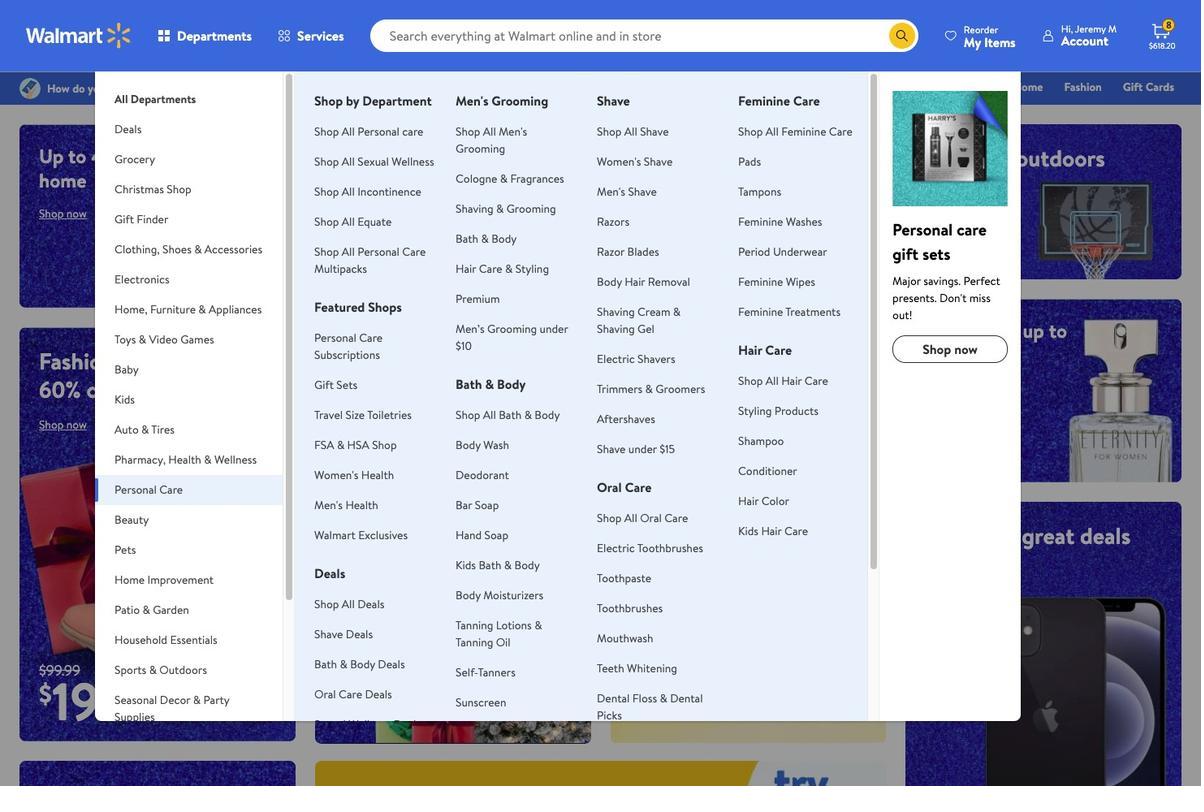 Task type: vqa. For each thing, say whether or not it's contained in the screenshot.
Cookeez Makery Cinnamon Treatz Pink Oven, Scented, Interactive Plush, Styles Vary, Ages 5+ image
no



Task type: describe. For each thing, give the bounding box(es) containing it.
deals up shop all deals
[[315, 565, 346, 583]]

personal for personal care
[[115, 482, 157, 498]]

hair left color
[[739, 493, 759, 509]]

sexual wellness deals link
[[315, 717, 421, 733]]

bath down the $10
[[456, 375, 482, 393]]

shop all hair care
[[739, 373, 829, 389]]

aftershaves link
[[597, 411, 656, 427]]

bath down shave deals
[[315, 657, 337, 673]]

all for shop all feminine care
[[766, 124, 779, 140]]

all up 40%
[[115, 91, 128, 107]]

bath & body deals link
[[315, 657, 405, 673]]

pharmacy, health & wellness
[[115, 452, 257, 468]]

feminine care
[[739, 92, 820, 110]]

gift inside gift cards registry
[[1124, 79, 1144, 95]]

sunscreen
[[456, 695, 507, 711]]

christmas for the christmas shop link
[[773, 79, 823, 95]]

electronics for the electronics 'link' on the top right of page
[[872, 79, 927, 95]]

hair up premium "link"
[[456, 261, 476, 277]]

gift finder for gift finder dropdown button
[[115, 211, 168, 228]]

decor
[[160, 692, 190, 709]]

shampoo link
[[739, 433, 785, 449]]

auto & tires button
[[95, 415, 283, 445]]

shop now down don't
[[923, 340, 978, 358]]

shop all personal care multipacks
[[315, 244, 426, 277]]

hair up shop all hair care 'link'
[[739, 341, 763, 359]]

men's inside shop all men's grooming
[[499, 124, 528, 140]]

now right "size"
[[390, 397, 416, 417]]

household
[[115, 632, 167, 648]]

was dollar $99.99, now dollar 19.99 group
[[20, 660, 126, 742]]

now for fashion gifts up to 60% off
[[66, 417, 87, 433]]

tampons link
[[739, 184, 782, 200]]

body hair removal link
[[597, 274, 691, 290]]

deals link
[[519, 78, 561, 96]]

feminine for feminine wipes
[[739, 274, 784, 290]]

shop all personal care multipacks link
[[315, 244, 426, 277]]

60%
[[39, 374, 81, 405]]

to inside fashion gifts up to 60% off
[[202, 345, 223, 377]]

teeth whitening
[[597, 661, 678, 677]]

& inside shaving cream & shaving gel
[[673, 304, 681, 320]]

equate
[[358, 214, 392, 230]]

& inside sports & outdoors dropdown button
[[149, 662, 157, 679]]

Walmart Site-Wide search field
[[370, 20, 919, 52]]

kids inside dropdown button
[[115, 392, 135, 408]]

all for shop all equate
[[342, 214, 355, 230]]

shave deals link
[[315, 626, 373, 643]]

cards
[[1146, 79, 1175, 95]]

$15
[[660, 441, 675, 457]]

shop now for sports & outdoors deals
[[926, 214, 974, 230]]

2 tanning from the top
[[456, 635, 494, 651]]

clothing,
[[115, 241, 160, 258]]

my
[[964, 33, 982, 51]]

& inside 'toys & video games' dropdown button
[[139, 332, 146, 348]]

auto & tires
[[115, 422, 175, 438]]

health for men's
[[346, 497, 379, 514]]

shop all incontinence
[[315, 184, 422, 200]]

m
[[1109, 22, 1117, 36]]

shaving for shaving cream & shaving gel
[[597, 304, 635, 320]]

clothing, shoes & accessories button
[[95, 235, 283, 265]]

miss
[[970, 290, 991, 306]]

all departments link
[[95, 72, 283, 115]]

personal for personal care gift sets major savings. perfect presents. don't miss out!
[[893, 219, 953, 241]]

body wash link
[[456, 437, 509, 453]]

shave down aftershaves link
[[597, 441, 626, 457]]

up inside fashion gifts up to 60% off
[[171, 345, 196, 377]]

underwear
[[773, 244, 828, 260]]

bath up wash at the left bottom
[[499, 407, 522, 423]]

cream
[[638, 304, 671, 320]]

period
[[739, 244, 771, 260]]

mouthwash
[[597, 631, 654, 647]]

gift for gift finder link
[[697, 79, 717, 95]]

women's for women's shave
[[597, 154, 642, 170]]

men's for men's shave
[[597, 184, 626, 200]]

conditioner link
[[739, 463, 798, 479]]

grooming inside shop all men's grooming
[[456, 141, 505, 157]]

& inside sports & outdoors deals
[[996, 142, 1011, 174]]

self-
[[456, 665, 478, 681]]

1 bath & body from the top
[[456, 231, 517, 247]]

& inside pharmacy, health & wellness dropdown button
[[204, 452, 212, 468]]

electric for electric shavers
[[597, 351, 635, 367]]

deals up oral care deals link
[[378, 657, 405, 673]]

home, furniture & appliances
[[115, 301, 262, 318]]

soap for hand soap
[[485, 527, 509, 544]]

services button
[[265, 16, 357, 55]]

1 vertical spatial sexual
[[315, 717, 346, 733]]

up for up to 65% off
[[630, 483, 659, 515]]

shop now down sets
[[354, 397, 416, 417]]

seasonal
[[115, 692, 157, 709]]

shoes
[[163, 241, 192, 258]]

feminine down feminine care
[[782, 124, 827, 140]]

seasonal decor & party supplies button
[[95, 686, 283, 733]]

deals up the sexual wellness deals link
[[365, 687, 392, 703]]

department
[[363, 92, 432, 110]]

1 vertical spatial toothbrushes
[[597, 600, 663, 617]]

to inside fragrances up to 50% off
[[1050, 317, 1068, 345]]

& inside home, furniture & appliances dropdown button
[[199, 301, 206, 318]]

50% inside the up to 50% off seasonal decor
[[387, 483, 423, 511]]

kids bath & body
[[456, 557, 540, 574]]

shop now link for fashion gifts up to 60% off
[[39, 417, 87, 433]]

gift finder button
[[95, 205, 283, 235]]

deals down bath & body deals link
[[394, 717, 421, 733]]

under inside the men's grooming under $10
[[540, 321, 568, 337]]

shop inside shop all personal care multipacks
[[315, 244, 339, 260]]

hair down razor blades
[[625, 274, 646, 290]]

shop all equate link
[[315, 214, 392, 230]]

featured
[[315, 298, 365, 316]]

& inside grocery & essentials link
[[617, 79, 625, 95]]

kids for bath & body
[[456, 557, 476, 574]]

to for up to 50% off seasonal decor
[[364, 483, 382, 511]]

electric toothbrushes
[[597, 540, 704, 557]]

kids hair care
[[739, 523, 809, 540]]

walmart image
[[26, 23, 132, 49]]

shop all
[[630, 526, 668, 543]]

all for shop all incontinence
[[342, 184, 355, 200]]

bar soap link
[[456, 497, 499, 514]]

trimmers & groomers link
[[597, 381, 706, 397]]

grocery & essentials link
[[568, 78, 684, 96]]

1 vertical spatial departments
[[131, 91, 196, 107]]

styling products
[[739, 403, 819, 419]]

bath up hair care & styling link
[[456, 231, 479, 247]]

pets button
[[95, 535, 283, 566]]

off for up to 40% off home
[[133, 142, 159, 170]]

fashion link
[[1058, 78, 1110, 96]]

deals up bath & body deals
[[346, 626, 373, 643]]

hsa
[[347, 437, 370, 453]]

one debit link
[[1043, 101, 1113, 119]]

out!
[[893, 307, 913, 323]]

65%
[[691, 483, 732, 515]]

debit
[[1078, 102, 1105, 118]]

oral for oral care deals
[[315, 687, 336, 703]]

decor
[[410, 508, 459, 535]]

subscriptions
[[315, 347, 380, 363]]

shave down shop all deals
[[315, 626, 343, 643]]

care inside shop all personal care multipacks
[[402, 244, 426, 260]]

personal care button
[[95, 475, 283, 505]]

shop all personal care
[[315, 124, 424, 140]]

services
[[297, 27, 344, 45]]

fsa & hsa shop
[[315, 437, 397, 453]]

& inside seasonal decor & party supplies
[[193, 692, 201, 709]]

walmart exclusives
[[315, 527, 408, 544]]

home for home improvement
[[115, 572, 145, 588]]

2 dental from the left
[[670, 691, 703, 707]]

1 horizontal spatial wellness
[[349, 717, 391, 733]]

shop all oral care link
[[597, 510, 688, 527]]

bath down hand soap
[[479, 557, 502, 574]]

one debit
[[1050, 102, 1105, 118]]

personal up shop all sexual wellness
[[358, 124, 400, 140]]

off inside fragrances up to 50% off
[[966, 341, 992, 369]]

personal care subscriptions
[[315, 330, 383, 363]]

finder for gift finder dropdown button
[[137, 211, 168, 228]]

deals for sports & outdoors deals
[[926, 171, 976, 202]]

up for up to 50% off seasonal decor
[[335, 483, 359, 511]]

clothing, shoes & accessories
[[115, 241, 263, 258]]

feminine for feminine care
[[739, 92, 791, 110]]

hair care & styling link
[[456, 261, 549, 277]]

shave up women's shave
[[640, 124, 669, 140]]

0 vertical spatial toothbrushes
[[638, 540, 704, 557]]

to for up to 65% off
[[664, 483, 686, 515]]

bar
[[456, 497, 472, 514]]

all for shop all sexual wellness
[[342, 154, 355, 170]]

0 vertical spatial fragrances
[[511, 171, 565, 187]]

cologne
[[456, 171, 498, 187]]

all for shop all deals
[[342, 596, 355, 613]]

off inside fashion gifts up to 60% off
[[86, 374, 117, 405]]

household essentials button
[[95, 626, 283, 656]]

0 vertical spatial care
[[402, 124, 424, 140]]

travel size toiletries
[[315, 407, 412, 423]]

gift for gift sets link
[[315, 377, 334, 393]]

1 dental from the left
[[597, 691, 630, 707]]

departments inside dropdown button
[[177, 27, 252, 45]]

1 vertical spatial oral
[[640, 510, 662, 527]]

shop now for up to 40% off home
[[39, 206, 87, 222]]

men's grooming under $10
[[456, 321, 568, 354]]

grooming up shop all men's grooming link
[[492, 92, 549, 110]]

wash
[[484, 437, 509, 453]]

deals up shave deals
[[358, 596, 385, 613]]

& inside "tanning lotions & tanning oil"
[[535, 618, 542, 634]]

women's shave link
[[597, 154, 673, 170]]

0 vertical spatial styling
[[516, 261, 549, 277]]

feminine for feminine treatments
[[739, 304, 784, 320]]

departments button
[[145, 16, 265, 55]]

shop all bath & body
[[456, 407, 560, 423]]

savings.
[[924, 273, 961, 289]]

personal care
[[115, 482, 183, 498]]

treatments
[[786, 304, 841, 320]]

all for shop all bath & body
[[483, 407, 496, 423]]



Task type: locate. For each thing, give the bounding box(es) containing it.
sports down registry link in the top right of the page
[[926, 142, 990, 174]]

up for up to 40% off home
[[39, 142, 64, 170]]

patio & garden button
[[95, 596, 283, 626]]

all up shave deals
[[342, 596, 355, 613]]

fragrances inside fragrances up to 50% off
[[926, 317, 1019, 345]]

finder inside dropdown button
[[137, 211, 168, 228]]

toys
[[115, 332, 136, 348]]

grooming inside the men's grooming under $10
[[488, 321, 537, 337]]

sexual down the oral care deals
[[315, 717, 346, 733]]

0 vertical spatial christmas
[[773, 79, 823, 95]]

1 vertical spatial christmas shop
[[115, 181, 192, 197]]

men's
[[456, 321, 485, 337]]

2 horizontal spatial kids
[[739, 523, 759, 540]]

1 vertical spatial under
[[629, 441, 657, 457]]

now for sports & outdoors deals
[[953, 214, 974, 230]]

shop inside dropdown button
[[167, 181, 192, 197]]

shampoo
[[739, 433, 785, 449]]

seasonal
[[335, 508, 406, 535]]

soap right hand
[[485, 527, 509, 544]]

electronics for electronics dropdown button
[[115, 271, 170, 288]]

tires
[[151, 422, 175, 438]]

0 horizontal spatial oral
[[315, 687, 336, 703]]

all up "styling products" link
[[766, 373, 779, 389]]

care inside dropdown button
[[159, 482, 183, 498]]

0 vertical spatial oral
[[597, 479, 622, 496]]

electronics inside electronics dropdown button
[[115, 271, 170, 288]]

electronics inside the electronics 'link'
[[872, 79, 927, 95]]

aftershaves
[[597, 411, 656, 427]]

wellness for shop all sexual wellness
[[392, 154, 434, 170]]

1 tanning from the top
[[456, 618, 494, 634]]

up
[[1023, 317, 1045, 345], [171, 345, 196, 377]]

deals inside dropdown button
[[115, 121, 142, 137]]

departments up deals dropdown button
[[131, 91, 196, 107]]

departments up all departments link
[[177, 27, 252, 45]]

gift cards link
[[1116, 78, 1182, 96]]

1 horizontal spatial up
[[335, 483, 359, 511]]

1 horizontal spatial essentials
[[628, 79, 676, 95]]

to for up to 40% off home
[[68, 142, 86, 170]]

1 vertical spatial kids
[[739, 523, 759, 540]]

sets
[[923, 243, 951, 265]]

top tech, great deals
[[926, 520, 1131, 552]]

wellness up incontinence
[[392, 154, 434, 170]]

1 electric from the top
[[597, 351, 635, 367]]

sports up "seasonal"
[[115, 662, 147, 679]]

all
[[658, 526, 668, 543]]

off inside the up to 50% off seasonal decor
[[427, 483, 453, 511]]

all up wash at the left bottom
[[483, 407, 496, 423]]

personal for personal care subscriptions
[[315, 330, 357, 346]]

1 vertical spatial fragrances
[[926, 317, 1019, 345]]

men's up shop all men's grooming
[[456, 92, 489, 110]]

fashion left baby
[[39, 345, 114, 377]]

care
[[402, 124, 424, 140], [957, 219, 987, 241]]

1 vertical spatial wellness
[[214, 452, 257, 468]]

bath & body up shop all bath & body
[[456, 375, 526, 393]]

0 horizontal spatial deals
[[926, 171, 976, 202]]

gift finder for gift finder link
[[697, 79, 752, 95]]

50% inside fragrances up to 50% off
[[926, 341, 962, 369]]

1 horizontal spatial under
[[629, 441, 657, 457]]

0 vertical spatial wellness
[[392, 154, 434, 170]]

1 vertical spatial tanning
[[456, 635, 494, 651]]

all for shop all oral care
[[625, 510, 638, 527]]

1 vertical spatial care
[[957, 219, 987, 241]]

wellness down the oral care deals
[[349, 717, 391, 733]]

feminine down period
[[739, 274, 784, 290]]

0 horizontal spatial up
[[39, 142, 64, 170]]

personal care gift sets major savings. perfect presents. don't miss out!
[[893, 219, 1001, 323]]

fsa & hsa shop link
[[315, 437, 397, 453]]

grocery down deals dropdown button
[[115, 151, 155, 167]]

soap right the 'bar'
[[475, 497, 499, 514]]

feminine down feminine wipes at the right
[[739, 304, 784, 320]]

personal inside shop all personal care multipacks
[[358, 244, 400, 260]]

Search search field
[[370, 20, 919, 52]]

essentials up shop all shave
[[628, 79, 676, 95]]

off for up to 65% off
[[737, 483, 767, 515]]

women's for women's health
[[315, 467, 359, 483]]

off for up to 50% off seasonal decor
[[427, 483, 453, 511]]

wellness for pharmacy, health & wellness
[[214, 452, 257, 468]]

now down 60%
[[66, 417, 87, 433]]

0 horizontal spatial finder
[[137, 211, 168, 228]]

0 horizontal spatial kids
[[115, 392, 135, 408]]

fragrances down miss
[[926, 317, 1019, 345]]

0 vertical spatial departments
[[177, 27, 252, 45]]

grooming down cologne & fragrances link
[[507, 201, 556, 217]]

bath & body
[[456, 231, 517, 247], [456, 375, 526, 393]]

pads
[[739, 154, 761, 170]]

christmas shop
[[773, 79, 851, 95], [115, 181, 192, 197]]

electronics down clothing,
[[115, 271, 170, 288]]

party
[[203, 692, 230, 709]]

all for shop all personal care multipacks
[[342, 244, 355, 260]]

1 vertical spatial women's
[[315, 467, 359, 483]]

1 vertical spatial essentials
[[170, 632, 218, 648]]

search icon image
[[896, 29, 909, 42]]

home link
[[1007, 78, 1051, 96]]

pharmacy,
[[115, 452, 166, 468]]

sports inside dropdown button
[[115, 662, 147, 679]]

shave down women's shave link
[[628, 184, 657, 200]]

essentials inside "dropdown button"
[[170, 632, 218, 648]]

0 vertical spatial under
[[540, 321, 568, 337]]

one
[[1050, 102, 1075, 118]]

all up shop all incontinence link at the left top
[[342, 154, 355, 170]]

1 vertical spatial styling
[[739, 403, 772, 419]]

to inside the up to 50% off seasonal decor
[[364, 483, 382, 511]]

1 horizontal spatial women's
[[597, 154, 642, 170]]

personal inside personal care subscriptions
[[315, 330, 357, 346]]

1 vertical spatial sports
[[115, 662, 147, 679]]

shop inside shop all men's grooming
[[456, 124, 481, 140]]

deodorant link
[[456, 467, 509, 483]]

sports for sports & outdoors
[[115, 662, 147, 679]]

0 horizontal spatial sexual
[[315, 717, 346, 733]]

fashion inside fashion gifts up to 60% off
[[39, 345, 114, 377]]

shop now down 60%
[[39, 417, 87, 433]]

all left equate
[[342, 214, 355, 230]]

men's up walmart
[[315, 497, 343, 514]]

finder up clothing,
[[137, 211, 168, 228]]

shop all equate
[[315, 214, 392, 230]]

health inside dropdown button
[[168, 452, 201, 468]]

deals up sets
[[926, 171, 976, 202]]

shaving cream & shaving gel
[[597, 304, 681, 337]]

fashion for fashion
[[1065, 79, 1103, 95]]

1 horizontal spatial christmas
[[773, 79, 823, 95]]

1 horizontal spatial care
[[957, 219, 987, 241]]

0 horizontal spatial fragrances
[[511, 171, 565, 187]]

0 vertical spatial bath & body
[[456, 231, 517, 247]]

50% down don't
[[926, 341, 962, 369]]

care down department
[[402, 124, 424, 140]]

& inside clothing, shoes & accessories dropdown button
[[194, 241, 202, 258]]

all for shop all shave
[[625, 124, 638, 140]]

electric up the trimmers
[[597, 351, 635, 367]]

1 vertical spatial christmas
[[115, 181, 164, 197]]

1 horizontal spatial electronics
[[872, 79, 927, 95]]

now down don't
[[955, 340, 978, 358]]

wellness down the auto & tires dropdown button
[[214, 452, 257, 468]]

sexual wellness deals
[[315, 717, 421, 733]]

shops
[[368, 298, 402, 316]]

essentials down the patio & garden dropdown button
[[170, 632, 218, 648]]

up inside fragrances up to 50% off
[[1023, 317, 1045, 345]]

2 vertical spatial kids
[[456, 557, 476, 574]]

electric toothbrushes link
[[597, 540, 704, 557]]

50% up exclusives at the bottom
[[387, 483, 423, 511]]

0 vertical spatial 50%
[[926, 341, 962, 369]]

fashion for fashion gifts up to 60% off
[[39, 345, 114, 377]]

1 vertical spatial deals
[[1081, 520, 1131, 552]]

outdoors
[[160, 662, 207, 679]]

sports inside sports & outdoors deals
[[926, 142, 990, 174]]

finder for gift finder link
[[720, 79, 752, 95]]

1 vertical spatial gift finder
[[115, 211, 168, 228]]

shop now for fashion gifts up to 60% off
[[39, 417, 87, 433]]

personal up subscriptions
[[315, 330, 357, 346]]

0 horizontal spatial essentials
[[170, 632, 218, 648]]

deals inside sports & outdoors deals
[[926, 171, 976, 202]]

under left $15
[[629, 441, 657, 457]]

& inside dental floss & dental picks
[[660, 691, 668, 707]]

body hair removal
[[597, 274, 691, 290]]

2 horizontal spatial up
[[630, 483, 659, 515]]

home up patio
[[115, 572, 145, 588]]

0 vertical spatial christmas shop
[[773, 79, 851, 95]]

1 horizontal spatial dental
[[670, 691, 703, 707]]

toys & video games
[[115, 332, 214, 348]]

period underwear link
[[739, 244, 828, 260]]

christmas shop inside dropdown button
[[115, 181, 192, 197]]

gift finder inside dropdown button
[[115, 211, 168, 228]]

1 horizontal spatial gift finder
[[697, 79, 752, 95]]

shop all feminine care
[[739, 124, 853, 140]]

off inside up to 40% off home
[[133, 142, 159, 170]]

jeremy
[[1076, 22, 1107, 36]]

electronics down search icon
[[872, 79, 927, 95]]

by
[[346, 92, 360, 110]]

off right 40%
[[133, 142, 159, 170]]

feminine treatments link
[[739, 304, 841, 320]]

kids down hand
[[456, 557, 476, 574]]

grocery for grocery & essentials
[[575, 79, 615, 95]]

women's
[[597, 154, 642, 170], [315, 467, 359, 483]]

electric for electric toothbrushes
[[597, 540, 635, 557]]

styling up shampoo
[[739, 403, 772, 419]]

feminine washes
[[739, 214, 823, 230]]

shaving & grooming link
[[456, 201, 556, 217]]

all up 'multipacks'
[[342, 244, 355, 260]]

0 horizontal spatial styling
[[516, 261, 549, 277]]

shave down shop all shave
[[644, 154, 673, 170]]

$10
[[456, 338, 472, 354]]

1 vertical spatial bath & body
[[456, 375, 526, 393]]

& inside the auto & tires dropdown button
[[141, 422, 149, 438]]

gift
[[697, 79, 717, 95], [1124, 79, 1144, 95], [115, 211, 134, 228], [315, 377, 334, 393]]

2 vertical spatial shaving
[[597, 321, 635, 337]]

christmas down 40%
[[115, 181, 164, 197]]

care inside personal care subscriptions
[[359, 330, 383, 346]]

1 horizontal spatial grocery
[[575, 79, 615, 95]]

grooming
[[492, 92, 549, 110], [456, 141, 505, 157], [507, 201, 556, 217], [488, 321, 537, 337]]

2 horizontal spatial oral
[[640, 510, 662, 527]]

hair up products
[[782, 373, 802, 389]]

1 vertical spatial home
[[115, 572, 145, 588]]

christmas inside dropdown button
[[115, 181, 164, 197]]

tanning down body moisturizers on the left bottom
[[456, 618, 494, 634]]

care inside 'personal care gift sets major savings. perfect presents. don't miss out!'
[[957, 219, 987, 241]]

health up walmart exclusives
[[346, 497, 379, 514]]

1 horizontal spatial up
[[1023, 317, 1045, 345]]

gift up clothing,
[[115, 211, 134, 228]]

1 vertical spatial electric
[[597, 540, 635, 557]]

home for home
[[1014, 79, 1044, 95]]

0 horizontal spatial under
[[540, 321, 568, 337]]

christmas shop for christmas shop dropdown button
[[115, 181, 192, 197]]

to inside up to 40% off home
[[68, 142, 86, 170]]

0 vertical spatial grocery
[[575, 79, 615, 95]]

all up shop all equate link
[[342, 184, 355, 200]]

health for pharmacy,
[[168, 452, 201, 468]]

all up women's shave
[[625, 124, 638, 140]]

toy shop
[[949, 79, 993, 95]]

all for shop all men's grooming
[[483, 124, 496, 140]]

1 vertical spatial fashion
[[39, 345, 114, 377]]

0 horizontal spatial women's
[[315, 467, 359, 483]]

shave up shop all shave
[[597, 92, 630, 110]]

feminine up the "shop all feminine care"
[[739, 92, 791, 110]]

personal care image
[[893, 91, 1008, 206]]

electric up toothpaste
[[597, 540, 635, 557]]

sports & outdoors button
[[95, 656, 283, 686]]

home
[[1014, 79, 1044, 95], [115, 572, 145, 588]]

women's health
[[315, 467, 394, 483]]

0 vertical spatial finder
[[720, 79, 752, 95]]

0 vertical spatial sexual
[[358, 154, 389, 170]]

patio & garden
[[115, 602, 189, 618]]

hair down color
[[762, 523, 782, 540]]

blades
[[628, 244, 660, 260]]

shop now link for sports & outdoors deals
[[926, 214, 974, 230]]

teeth whitening link
[[597, 661, 678, 677]]

0 horizontal spatial christmas
[[115, 181, 164, 197]]

gift left sets
[[315, 377, 334, 393]]

christmas up the "shop all feminine care"
[[773, 79, 823, 95]]

home up registry
[[1014, 79, 1044, 95]]

2 vertical spatial wellness
[[349, 717, 391, 733]]

1 vertical spatial electronics
[[115, 271, 170, 288]]

0 vertical spatial electronics
[[872, 79, 927, 95]]

grocery inside dropdown button
[[115, 151, 155, 167]]

grooming up the cologne
[[456, 141, 505, 157]]

supplies
[[115, 709, 155, 726]]

bath
[[456, 231, 479, 247], [456, 375, 482, 393], [499, 407, 522, 423], [479, 557, 502, 574], [315, 657, 337, 673]]

fashion gifts up to 60% off
[[39, 345, 223, 405]]

wellness inside dropdown button
[[214, 452, 257, 468]]

0 horizontal spatial up
[[171, 345, 196, 377]]

fragrances up to 50% off
[[926, 317, 1068, 369]]

1 horizontal spatial home
[[1014, 79, 1044, 95]]

men's grooming under $10 link
[[456, 321, 568, 354]]

women's up men's health link on the left of page
[[315, 467, 359, 483]]

shop now up sets
[[926, 214, 974, 230]]

0 vertical spatial kids
[[115, 392, 135, 408]]

dental right floss
[[670, 691, 703, 707]]

personal down equate
[[358, 244, 400, 260]]

shop all shave
[[597, 124, 669, 140]]

1 horizontal spatial oral
[[597, 479, 622, 496]]

0 horizontal spatial fashion
[[39, 345, 114, 377]]

sports for sports & outdoors deals
[[926, 142, 990, 174]]

health for women's
[[361, 467, 394, 483]]

deals up shop all men's grooming
[[527, 79, 554, 95]]

deals right great
[[1081, 520, 1131, 552]]

all for shop all personal care
[[342, 124, 355, 140]]

finder up shop all feminine care link
[[720, 79, 752, 95]]

deals for top tech, great deals
[[1081, 520, 1131, 552]]

size
[[346, 407, 365, 423]]

dental floss & dental picks link
[[597, 691, 703, 724]]

trimmers & groomers
[[597, 381, 706, 397]]

0 vertical spatial gift finder
[[697, 79, 752, 95]]

kids down hair color link
[[739, 523, 759, 540]]

0 vertical spatial women's
[[597, 154, 642, 170]]

0 horizontal spatial grocery
[[115, 151, 155, 167]]

styling down the bath & body link
[[516, 261, 549, 277]]

2 electric from the top
[[597, 540, 635, 557]]

fragrances up shaving & grooming link
[[511, 171, 565, 187]]

0 horizontal spatial electronics
[[115, 271, 170, 288]]

shaving down the cologne
[[456, 201, 494, 217]]

1 vertical spatial grocery
[[115, 151, 155, 167]]

all inside shop all personal care multipacks
[[342, 244, 355, 260]]

grocery right the deals link
[[575, 79, 615, 95]]

dental up picks
[[597, 691, 630, 707]]

soap for bar soap
[[475, 497, 499, 514]]

outdoors
[[1017, 142, 1106, 174]]

0 horizontal spatial christmas shop
[[115, 181, 192, 197]]

feminine for feminine washes
[[739, 214, 784, 230]]

men's up razors
[[597, 184, 626, 200]]

men's down men's grooming
[[499, 124, 528, 140]]

shaving for shaving & grooming
[[456, 201, 494, 217]]

tanning left oil
[[456, 635, 494, 651]]

1 horizontal spatial fragrances
[[926, 317, 1019, 345]]

account
[[1062, 32, 1109, 50]]

0 vertical spatial tanning
[[456, 618, 494, 634]]

1 vertical spatial 50%
[[387, 483, 423, 511]]

1 horizontal spatial kids
[[456, 557, 476, 574]]

0 horizontal spatial dental
[[597, 691, 630, 707]]

color
[[762, 493, 790, 509]]

1 horizontal spatial finder
[[720, 79, 752, 95]]

shop all oral care
[[597, 510, 688, 527]]

removal
[[648, 274, 691, 290]]

0 vertical spatial sports
[[926, 142, 990, 174]]

$
[[39, 676, 52, 712]]

men's for men's health
[[315, 497, 343, 514]]

deals button
[[95, 115, 283, 145]]

1 horizontal spatial fashion
[[1065, 79, 1103, 95]]

gift cards registry
[[988, 79, 1175, 118]]

home inside dropdown button
[[115, 572, 145, 588]]

up inside up to 40% off home
[[39, 142, 64, 170]]

kids for hair care
[[739, 523, 759, 540]]

now for up to 40% off home
[[66, 206, 87, 222]]

feminine treatments
[[739, 304, 841, 320]]

gift for gift finder dropdown button
[[115, 211, 134, 228]]

grocery for grocery
[[115, 151, 155, 167]]

body wash
[[456, 437, 509, 453]]

men's for men's grooming
[[456, 92, 489, 110]]

2 horizontal spatial wellness
[[392, 154, 434, 170]]

electric shavers
[[597, 351, 676, 367]]

oral for oral care
[[597, 479, 622, 496]]

& inside the patio & garden dropdown button
[[143, 602, 150, 618]]

1 vertical spatial shaving
[[597, 304, 635, 320]]

registry
[[988, 102, 1029, 118]]

gift inside dropdown button
[[115, 211, 134, 228]]

off left the 'bar'
[[427, 483, 453, 511]]

1 horizontal spatial sexual
[[358, 154, 389, 170]]

personal inside dropdown button
[[115, 482, 157, 498]]

up inside the up to 50% off seasonal decor
[[335, 483, 359, 511]]

all inside shop all men's grooming
[[483, 124, 496, 140]]

accessories
[[205, 241, 263, 258]]

conditioner
[[739, 463, 798, 479]]

toothpaste
[[597, 570, 652, 587]]

2 bath & body from the top
[[456, 375, 526, 393]]

0 horizontal spatial sports
[[115, 662, 147, 679]]

health down hsa
[[361, 467, 394, 483]]

0 horizontal spatial home
[[115, 572, 145, 588]]

0 horizontal spatial 50%
[[387, 483, 423, 511]]

pharmacy, health & wellness button
[[95, 445, 283, 475]]

christmas for christmas shop dropdown button
[[115, 181, 164, 197]]

$99.99
[[39, 660, 80, 681]]

all down by
[[342, 124, 355, 140]]

christmas shop for the christmas shop link
[[773, 79, 851, 95]]

0 vertical spatial fashion
[[1065, 79, 1103, 95]]

1 horizontal spatial christmas shop
[[773, 79, 851, 95]]

razor blades
[[597, 244, 660, 260]]

19
[[52, 665, 99, 738]]

christmas shop up the "shop all feminine care"
[[773, 79, 851, 95]]

home inside "link"
[[1014, 79, 1044, 95]]

1 vertical spatial soap
[[485, 527, 509, 544]]

shop now link for up to 40% off home
[[39, 206, 87, 222]]

now up perfect
[[953, 214, 974, 230]]

now down home
[[66, 206, 87, 222]]

gift finder up clothing,
[[115, 211, 168, 228]]

0 vertical spatial deals
[[926, 171, 976, 202]]

electric shavers link
[[597, 351, 676, 367]]

personal inside 'personal care gift sets major savings. perfect presents. don't miss out!'
[[893, 219, 953, 241]]

0 vertical spatial home
[[1014, 79, 1044, 95]]

toiletries
[[367, 407, 412, 423]]

0 horizontal spatial gift finder
[[115, 211, 168, 228]]

off right 60%
[[86, 374, 117, 405]]

1 horizontal spatial sports
[[926, 142, 990, 174]]

men's health link
[[315, 497, 379, 514]]

all down men's grooming
[[483, 124, 496, 140]]

shop all personal care link
[[315, 124, 424, 140]]

all for shop all hair care
[[766, 373, 779, 389]]

personal up sets
[[893, 219, 953, 241]]

0 vertical spatial electric
[[597, 351, 635, 367]]

up to 50% off seasonal decor
[[335, 483, 459, 535]]

1 horizontal spatial deals
[[1081, 520, 1131, 552]]



